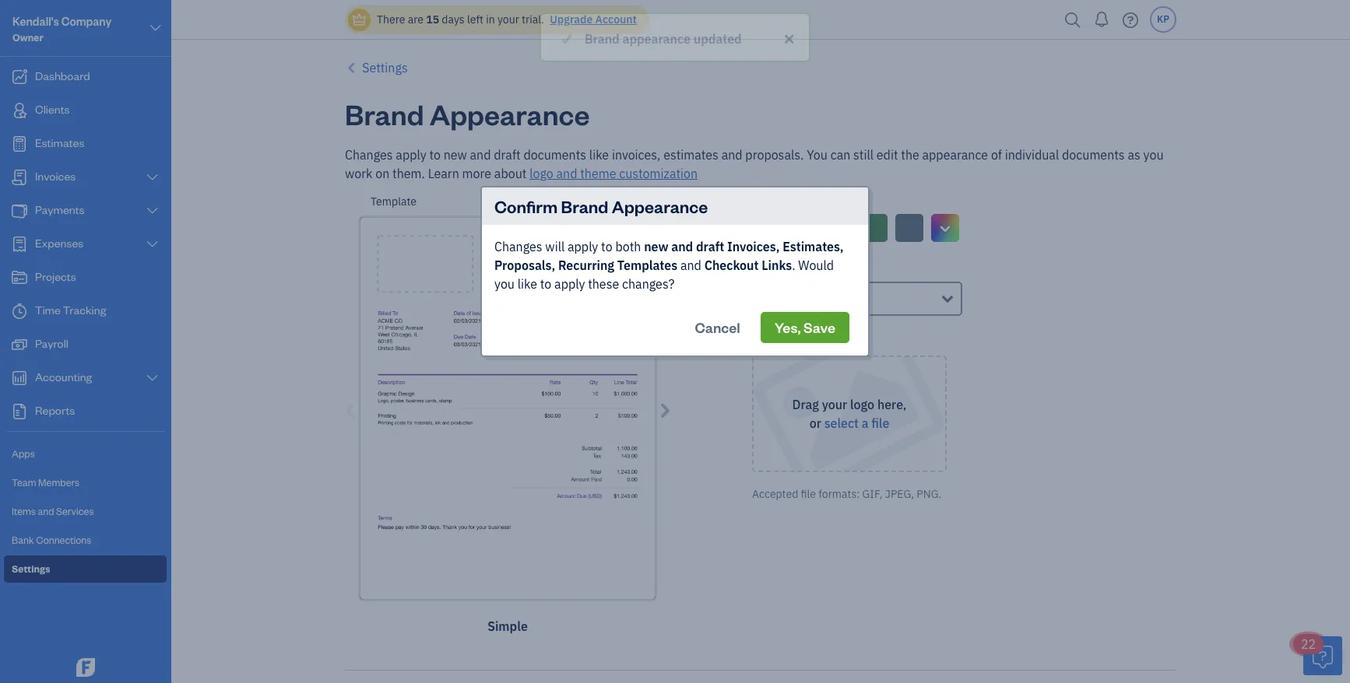 Task type: describe. For each thing, give the bounding box(es) containing it.
money image
[[10, 337, 29, 353]]

search image
[[1061, 8, 1086, 32]]

chevron large down image for payment icon
[[145, 205, 160, 217]]

edit
[[877, 147, 898, 163]]

0 vertical spatial chevron large down image
[[148, 19, 163, 37]]

trial.
[[522, 12, 544, 26]]

brand for brand appearance updated
[[585, 31, 620, 47]]

1 vertical spatial file
[[801, 488, 816, 502]]

draft inside changes apply to new and draft documents like invoices, estimates and proposals. you can still edit the appearance of individual documents as you work on them. learn more about
[[494, 147, 521, 163]]

changes will apply to both
[[495, 239, 644, 255]]

are
[[408, 12, 424, 26]]

upgrade account link
[[547, 12, 637, 26]]

and inside the new and draft invoices, estimates, proposals, recurring templates
[[672, 239, 693, 255]]

brand for brand appearance
[[345, 96, 424, 132]]

bank connections link
[[4, 527, 167, 555]]

0 horizontal spatial appearance
[[430, 96, 590, 132]]

connections
[[36, 534, 91, 547]]

the
[[901, 147, 920, 163]]

on
[[376, 166, 390, 181]]

estimates
[[664, 147, 719, 163]]

theme
[[752, 195, 786, 209]]

team members link
[[4, 470, 167, 497]]

kendall's
[[12, 14, 59, 29]]

about
[[494, 166, 527, 181]]

. would you like to apply these changes?
[[495, 258, 834, 292]]

logo and theme customization link
[[530, 166, 698, 181]]

go to help image
[[1118, 8, 1143, 32]]

appearance inside changes apply to new and draft documents like invoices, estimates and proposals. you can still edit the appearance of individual documents as you work on them. learn more about
[[923, 147, 989, 163]]

brand appearance updated
[[585, 31, 742, 47]]

you
[[807, 147, 828, 163]]

apply inside changes apply to new and draft documents like invoices, estimates and proposals. you can still edit the appearance of individual documents as you work on them. learn more about
[[396, 147, 427, 163]]

updated
[[694, 31, 742, 47]]

invoice image
[[10, 170, 29, 185]]

new inside the new and draft invoices, estimates, proposals, recurring templates
[[644, 239, 669, 255]]

work
[[345, 166, 373, 181]]

project image
[[10, 270, 29, 286]]

and checkout links
[[678, 258, 792, 273]]

payment image
[[10, 203, 29, 219]]

yes,
[[775, 319, 801, 336]]

select
[[825, 416, 859, 431]]

team
[[12, 477, 36, 489]]

of
[[991, 147, 1002, 163]]

settings inside settings link
[[12, 563, 50, 576]]

changes for changes apply to new and draft documents like invoices, estimates and proposals. you can still edit the appearance of individual documents as you work on them. learn more about
[[345, 147, 393, 163]]

items and services
[[12, 505, 94, 518]]

to inside . would you like to apply these changes?
[[540, 277, 552, 292]]

left
[[467, 12, 484, 26]]

as
[[1128, 147, 1141, 163]]

team members
[[12, 477, 80, 489]]

simple
[[488, 619, 528, 635]]

formats:
[[819, 488, 860, 502]]

these
[[588, 277, 619, 292]]

can
[[831, 147, 851, 163]]

owner
[[12, 31, 43, 44]]

appearance inside 'confirm brand appearance' dialog
[[612, 195, 708, 217]]

close image
[[782, 30, 797, 48]]

you inside changes apply to new and draft documents like invoices, estimates and proposals. you can still edit the appearance of individual documents as you work on them. learn more about
[[1144, 147, 1164, 163]]

template
[[371, 195, 417, 209]]

1 vertical spatial to
[[601, 239, 613, 255]]

new inside changes apply to new and draft documents like invoices, estimates and proposals. you can still edit the appearance of individual documents as you work on them. learn more about
[[444, 147, 467, 163]]

font
[[752, 262, 774, 277]]

to inside changes apply to new and draft documents like invoices, estimates and proposals. you can still edit the appearance of individual documents as you work on them. learn more about
[[429, 147, 441, 163]]

in
[[486, 12, 495, 26]]

chevron large down image for chart icon
[[145, 372, 160, 385]]

estimates,
[[783, 239, 844, 255]]

individual
[[1005, 147, 1059, 163]]

draft inside the new and draft invoices, estimates, proposals, recurring templates
[[696, 239, 725, 255]]

1 documents from the left
[[524, 147, 587, 163]]

chevron large down image for expense image
[[145, 238, 160, 251]]

and right logo
[[557, 166, 577, 181]]

still
[[854, 147, 874, 163]]

accepted file formats: gif, jpeg, png.
[[752, 488, 942, 502]]

there are 15 days left in your trial. upgrade account
[[377, 12, 637, 26]]

and inside main element
[[38, 505, 54, 518]]

services
[[56, 505, 94, 518]]

report image
[[10, 404, 29, 420]]

like inside . would you like to apply these changes?
[[518, 277, 537, 292]]

learn
[[428, 166, 459, 181]]

cancel button
[[681, 312, 754, 343]]

brand appearance updated status
[[0, 12, 1351, 62]]

apps link
[[4, 441, 167, 468]]

them.
[[393, 166, 425, 181]]

15
[[426, 12, 439, 26]]

checkout
[[705, 258, 759, 273]]

changes for changes will apply to both
[[495, 239, 543, 255]]

you inside . would you like to apply these changes?
[[495, 277, 515, 292]]

previous image
[[341, 401, 361, 421]]

would
[[799, 258, 834, 273]]

confirm brand appearance
[[495, 195, 708, 217]]

gif,
[[863, 488, 883, 502]]

color
[[789, 195, 815, 209]]



Task type: locate. For each thing, give the bounding box(es) containing it.
yes, save button
[[761, 312, 850, 343]]

0 vertical spatial draft
[[494, 147, 521, 163]]

0 vertical spatial appearance
[[623, 31, 691, 47]]

settings
[[362, 60, 408, 76], [12, 563, 50, 576]]

0 vertical spatial to
[[429, 147, 441, 163]]

0 vertical spatial settings
[[362, 60, 408, 76]]

logo
[[752, 336, 776, 350]]

and
[[470, 147, 491, 163], [722, 147, 743, 163], [557, 166, 577, 181], [672, 239, 693, 255], [681, 258, 702, 273], [38, 505, 54, 518]]

chevron large down image
[[145, 171, 160, 184], [145, 372, 160, 385]]

cancel
[[695, 319, 740, 336]]

more
[[462, 166, 492, 181]]

1 vertical spatial changes
[[495, 239, 543, 255]]

1 vertical spatial brand
[[345, 96, 424, 132]]

0 horizontal spatial settings
[[12, 563, 50, 576]]

1 horizontal spatial new
[[644, 239, 669, 255]]

next image
[[654, 401, 675, 421]]

1 vertical spatial apply
[[568, 239, 598, 255]]

documents up logo
[[524, 147, 587, 163]]

documents
[[524, 147, 587, 163], [1062, 147, 1125, 163]]

to down proposals,
[[540, 277, 552, 292]]

1 vertical spatial draft
[[696, 239, 725, 255]]

1 horizontal spatial file
[[872, 416, 890, 431]]

new up templates
[[644, 239, 669, 255]]

bank connections
[[12, 534, 91, 547]]

expense image
[[10, 237, 29, 252]]

2 documents from the left
[[1062, 147, 1125, 163]]

appearance down account
[[623, 31, 691, 47]]

1 vertical spatial chevron large down image
[[145, 372, 160, 385]]

timer image
[[10, 304, 29, 319]]

0 vertical spatial file
[[872, 416, 890, 431]]

and up more
[[470, 147, 491, 163]]

settings right chevronleft image
[[362, 60, 408, 76]]

and up . would you like to apply these changes?
[[672, 239, 693, 255]]

brand inside status
[[585, 31, 620, 47]]

2 vertical spatial to
[[540, 277, 552, 292]]

0 horizontal spatial like
[[518, 277, 537, 292]]

changes inside 'confirm brand appearance' dialog
[[495, 239, 543, 255]]

0 horizontal spatial draft
[[494, 147, 521, 163]]

new and draft invoices, estimates, proposals, recurring templates
[[495, 239, 844, 273]]

apply up recurring
[[568, 239, 598, 255]]

a
[[862, 416, 869, 431]]

to left the both
[[601, 239, 613, 255]]

yes, save
[[775, 319, 836, 336]]

jpeg,
[[885, 488, 914, 502]]

2 vertical spatial apply
[[555, 277, 585, 292]]

accepted
[[752, 488, 799, 502]]

like up the theme
[[589, 147, 609, 163]]

file right a
[[872, 416, 890, 431]]

file
[[872, 416, 890, 431], [801, 488, 816, 502]]

apply
[[396, 147, 427, 163], [568, 239, 598, 255], [555, 277, 585, 292]]

theme color
[[752, 195, 815, 209]]

0 vertical spatial apply
[[396, 147, 427, 163]]

brand down the theme
[[561, 195, 609, 217]]

1 horizontal spatial to
[[540, 277, 552, 292]]

1 horizontal spatial settings
[[362, 60, 408, 76]]

days
[[442, 12, 465, 26]]

apply up them.
[[396, 147, 427, 163]]

changes up work
[[345, 147, 393, 163]]

like down proposals,
[[518, 277, 537, 292]]

check image
[[560, 30, 574, 48]]

chevronleft image
[[345, 58, 359, 77]]

brand inside dialog
[[561, 195, 609, 217]]

chart image
[[10, 371, 29, 386]]

proposals,
[[495, 258, 555, 273]]

appearance left 'of'
[[923, 147, 989, 163]]

new up learn
[[444, 147, 467, 163]]

0 vertical spatial like
[[589, 147, 609, 163]]

appearance
[[430, 96, 590, 132], [612, 195, 708, 217]]

your
[[498, 12, 519, 26]]

0 vertical spatial you
[[1144, 147, 1164, 163]]

recurring
[[558, 258, 615, 273]]

png.
[[917, 488, 942, 502]]

apply inside . would you like to apply these changes?
[[555, 277, 585, 292]]

apply down recurring
[[555, 277, 585, 292]]

brand appearance
[[345, 96, 590, 132]]

new
[[444, 147, 467, 163], [644, 239, 669, 255]]

and right estimates
[[722, 147, 743, 163]]

logo
[[530, 166, 554, 181]]

draft up checkout
[[696, 239, 725, 255]]

bank
[[12, 534, 34, 547]]

appearance down "customization"
[[612, 195, 708, 217]]

items
[[12, 505, 36, 518]]

estimate image
[[10, 136, 29, 152]]

and right items
[[38, 505, 54, 518]]

to
[[429, 147, 441, 163], [601, 239, 613, 255], [540, 277, 552, 292]]

1 horizontal spatial appearance
[[612, 195, 708, 217]]

customization
[[619, 166, 698, 181]]

1 vertical spatial new
[[644, 239, 669, 255]]

to up learn
[[429, 147, 441, 163]]

brand down upgrade account link
[[585, 31, 620, 47]]

proposals.
[[746, 147, 804, 163]]

2 vertical spatial brand
[[561, 195, 609, 217]]

1 vertical spatial chevron large down image
[[145, 205, 160, 217]]

and left checkout
[[681, 258, 702, 273]]

1 horizontal spatial draft
[[696, 239, 725, 255]]

dashboard image
[[10, 69, 29, 85]]

1 chevron large down image from the top
[[145, 171, 160, 184]]

company
[[61, 14, 112, 29]]

account
[[596, 12, 637, 26]]

main element
[[0, 0, 210, 684]]

invoices,
[[727, 239, 780, 255]]

upgrade
[[550, 12, 593, 26]]

0 vertical spatial new
[[444, 147, 467, 163]]

0 vertical spatial appearance
[[430, 96, 590, 132]]

like
[[589, 147, 609, 163], [518, 277, 537, 292]]

1 vertical spatial you
[[495, 277, 515, 292]]

changes inside changes apply to new and draft documents like invoices, estimates and proposals. you can still edit the appearance of individual documents as you work on them. learn more about
[[345, 147, 393, 163]]

settings link
[[4, 556, 167, 583]]

select a file
[[825, 416, 890, 431]]

0 horizontal spatial you
[[495, 277, 515, 292]]

settings button
[[345, 58, 408, 77]]

appearance inside brand appearance updated status
[[623, 31, 691, 47]]

brand down settings 'button'
[[345, 96, 424, 132]]

file left formats:
[[801, 488, 816, 502]]

you down proposals,
[[495, 277, 515, 292]]

0 horizontal spatial file
[[801, 488, 816, 502]]

settings down bank
[[12, 563, 50, 576]]

0 vertical spatial changes
[[345, 147, 393, 163]]

chevron large down image for invoice icon
[[145, 171, 160, 184]]

will
[[545, 239, 565, 255]]

confirm brand appearance dialog
[[0, 167, 1351, 376]]

0 vertical spatial brand
[[585, 31, 620, 47]]

apps
[[12, 448, 35, 460]]

changes?
[[622, 277, 675, 292]]

purple image
[[759, 219, 774, 238]]

2 chevron large down image from the top
[[145, 372, 160, 385]]

templates
[[617, 258, 678, 273]]

1 vertical spatial settings
[[12, 563, 50, 576]]

.
[[792, 258, 796, 273]]

1 vertical spatial appearance
[[612, 195, 708, 217]]

2 vertical spatial chevron large down image
[[145, 238, 160, 251]]

kendall's company owner
[[12, 14, 112, 44]]

1 vertical spatial like
[[518, 277, 537, 292]]

invoices,
[[612, 147, 661, 163]]

1 horizontal spatial appearance
[[923, 147, 989, 163]]

1 horizontal spatial documents
[[1062, 147, 1125, 163]]

0 vertical spatial chevron large down image
[[145, 171, 160, 184]]

there
[[377, 12, 405, 26]]

settings inside settings 'button'
[[362, 60, 408, 76]]

appearance up about
[[430, 96, 590, 132]]

chevron large down image
[[148, 19, 163, 37], [145, 205, 160, 217], [145, 238, 160, 251]]

0 horizontal spatial changes
[[345, 147, 393, 163]]

confirm
[[495, 195, 558, 217]]

1 horizontal spatial like
[[589, 147, 609, 163]]

changes up proposals,
[[495, 239, 543, 255]]

draft
[[494, 147, 521, 163], [696, 239, 725, 255]]

0 horizontal spatial appearance
[[623, 31, 691, 47]]

1 vertical spatial appearance
[[923, 147, 989, 163]]

client image
[[10, 103, 29, 118]]

items and services link
[[4, 498, 167, 526]]

crown image
[[351, 11, 368, 28]]

theme
[[580, 166, 616, 181]]

1 horizontal spatial changes
[[495, 239, 543, 255]]

documents left as
[[1062, 147, 1125, 163]]

both
[[616, 239, 641, 255]]

0 horizontal spatial documents
[[524, 147, 587, 163]]

members
[[38, 477, 80, 489]]

logo and theme customization
[[530, 166, 698, 181]]

draft up about
[[494, 147, 521, 163]]

0 horizontal spatial to
[[429, 147, 441, 163]]

freshbooks image
[[73, 659, 98, 678]]

1 horizontal spatial you
[[1144, 147, 1164, 163]]

2 horizontal spatial to
[[601, 239, 613, 255]]

changes apply to new and draft documents like invoices, estimates and proposals. you can still edit the appearance of individual documents as you work on them. learn more about
[[345, 147, 1164, 181]]

save
[[804, 319, 836, 336]]

0 horizontal spatial new
[[444, 147, 467, 163]]

you right as
[[1144, 147, 1164, 163]]

links
[[762, 258, 792, 273]]

like inside changes apply to new and draft documents like invoices, estimates and proposals. you can still edit the appearance of individual documents as you work on them. learn more about
[[589, 147, 609, 163]]



Task type: vqa. For each thing, say whether or not it's contained in the screenshot.
'Clients' 'link'
no



